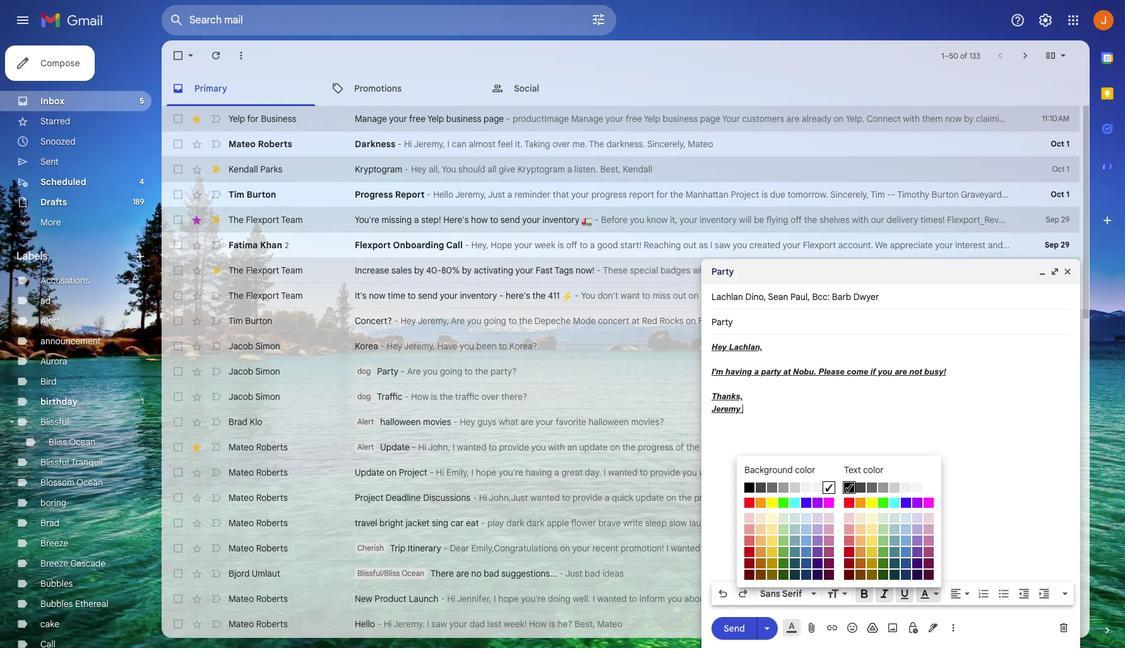 Task type: vqa. For each thing, say whether or not it's contained in the screenshot.


Task type: locate. For each thing, give the bounding box(es) containing it.
1 horizontal spatial rgb (238, 238, 238) image
[[901, 483, 912, 493]]

start!
[[621, 239, 642, 251]]

rgb (243, 243, 243) image for the rgb (243, 243, 243) cell corresponding to rgb (255, 255, 255) icon
[[913, 483, 923, 493]]

rgb (208, 224, 227) cell
[[790, 512, 801, 524], [889, 512, 901, 524]]

rgb (238, 238, 238) image
[[802, 483, 812, 493], [901, 483, 912, 493]]

you inside row
[[442, 164, 456, 175]]

1 rgb (153, 0, 255) cell from the left
[[812, 497, 824, 509]]

achievement.
[[1024, 543, 1078, 554]]

2 rgb (102, 102, 102) cell from the left
[[867, 482, 878, 493]]

rgb (238, 238, 238) cell up rgb (0, 0, 255) icon
[[901, 482, 912, 493]]

rgb (69, 129, 142) image
[[790, 547, 800, 557], [890, 547, 900, 557]]

rgb (0, 0, 0) cell
[[744, 482, 756, 493], [844, 482, 855, 493]]

1 horizontal spatial rgb (39, 78, 19) cell
[[878, 569, 889, 581]]

travel
[[355, 517, 377, 529], [792, 517, 815, 529]]

None checkbox
[[172, 49, 184, 62], [172, 112, 184, 125], [172, 542, 184, 555], [172, 593, 184, 605], [172, 618, 184, 630], [172, 49, 184, 62], [172, 112, 184, 125], [172, 542, 184, 555], [172, 593, 184, 605], [172, 618, 184, 630]]

happy
[[740, 517, 765, 529]]

sans serif option
[[758, 588, 809, 600]]

rgb (111, 168, 220) image
[[802, 536, 812, 546], [901, 536, 912, 546]]

2 rgb (217, 210, 233) image from the left
[[913, 513, 923, 523]]

in
[[767, 290, 774, 301]]

rgb (204, 0, 0) image for rgb (204, 0, 0) cell for rgb (224, 102, 102) image
[[845, 547, 855, 557]]

1 horizontal spatial rgb (53, 28, 117) cell
[[912, 558, 924, 569]]

rgb (11, 83, 148) cell
[[801, 558, 812, 569], [901, 558, 912, 569]]

2 rgb (0, 0, 255) cell from the left
[[901, 497, 912, 509]]

for inside row
[[247, 113, 259, 124]]

rgb (180, 95, 6) cell
[[756, 558, 767, 569], [855, 558, 867, 569]]

more
[[865, 265, 886, 276]]

tab list
[[1090, 40, 1126, 603], [162, 71, 1090, 106]]

upcoming
[[726, 593, 766, 605]]

dog traffic - how is the traffic over there?
[[358, 391, 528, 402]]

rgb (68, 68, 68) image
[[756, 483, 766, 493], [856, 483, 866, 493]]

rgb (255, 255, 0) image
[[768, 498, 778, 508], [867, 498, 877, 508]]

2 sep 11 from the top
[[1049, 619, 1070, 629]]

1 simon from the top
[[256, 341, 280, 352]]

3 mateo roberts from the top
[[229, 467, 288, 478]]

1 rgb (255, 255, 0) cell from the left
[[767, 497, 778, 509]]

will right smoothly.
[[1035, 492, 1047, 503]]

well-
[[965, 543, 984, 554]]

1 the flexport team from the top
[[229, 214, 303, 226]]

rgb (120, 63, 4) image
[[756, 570, 766, 580]]

rgb (255, 242, 204) cell for the rgb (182, 215, 168) cell associated with rgb (147, 196, 125) image
[[767, 512, 778, 524]]

rgb (19, 79, 92) cell
[[790, 558, 801, 569], [889, 558, 901, 569]]

1 horizontal spatial rgb (230, 145, 56) cell
[[855, 546, 867, 558]]

2 rgb (0, 0, 0) cell from the left
[[844, 482, 855, 493]]

flexport_reverse_logo@2x
[[948, 214, 1059, 226]]

rgb (111, 168, 220) cell right rgb (118, 165, 175) image
[[901, 535, 912, 546]]

rgb (230, 145, 56) cell down rgb (246, 178, 107) icon in the right of the page
[[855, 546, 867, 558]]

rgb (118, 165, 175) cell for rgb (147, 196, 125) cell corresponding to rgb (255, 217, 102) cell associated with the rgb (182, 215, 168) cell associated with rgb (147, 196, 125) icon rgb (106, 168, 79) cell
[[889, 535, 901, 546]]

eat
[[466, 517, 479, 529]]

2 rgb (244, 204, 204) image from the left
[[845, 513, 855, 523]]

now left the moving
[[909, 442, 926, 453]]

brad for brad link
[[40, 517, 59, 529]]

hey for hey jeremy, have you been to korea?
[[387, 341, 402, 352]]

party
[[761, 367, 781, 377]]

rgb (249, 203, 156) image
[[856, 524, 866, 534]]

rgb (238, 238, 238) cell
[[801, 482, 812, 493], [901, 482, 912, 493]]

0 horizontal spatial off
[[567, 239, 578, 251]]

rgb (142, 124, 195) cell for rgb (180, 167, 214) icon
[[912, 535, 924, 546]]

rgb (68, 68, 68) cell
[[756, 482, 767, 493], [855, 482, 867, 493]]

1 rgb (166, 77, 121) cell from the left
[[824, 546, 835, 558]]

discussions
[[423, 492, 471, 503]]

rgb (217, 210, 233) image
[[813, 513, 823, 523], [913, 513, 923, 523]]

main content
[[162, 40, 1126, 648]]

dog inside dog party - are you going to the party?
[[358, 366, 371, 376]]

ad
[[40, 295, 51, 306]]

are left track
[[1078, 467, 1091, 478]]

are up dog traffic - how is the traffic over there?
[[407, 366, 421, 377]]

you right "all,"
[[442, 164, 456, 175]]

1 horizontal spatial business
[[663, 113, 698, 124]]

rgb (213, 166, 189) cell for rgb (217, 210, 233) cell corresponding to rgb (180, 167, 214) icon
[[924, 524, 935, 535]]

flexport for it's now time to send your inventory - here's the 411
[[246, 290, 279, 301]]

sincerely,
[[648, 138, 686, 150], [831, 189, 869, 200]]

1 horizontal spatial rgb (12, 52, 61) cell
[[889, 569, 901, 581]]

we inside row
[[876, 239, 888, 251]]

rgb (166, 77, 121) cell
[[824, 546, 835, 558], [924, 546, 935, 558]]

rgb (118, 165, 175) cell for rgb (106, 168, 79) cell for rgb (147, 196, 125) cell related to the rgb (182, 215, 168) cell associated with rgb (147, 196, 125) image's rgb (255, 217, 102) cell
[[790, 535, 801, 546]]

blissful for blissful link
[[40, 416, 69, 428]]

rgb (224, 102, 102) cell
[[744, 535, 756, 546], [844, 535, 855, 546]]

rgb (166, 77, 121) cell for rgb (142, 124, 195) cell associated with rgb (180, 167, 214) image
[[824, 546, 835, 558]]

1 rgb (217, 210, 233) cell from the left
[[812, 512, 824, 524]]

2 rgb (255, 153, 0) cell from the left
[[855, 497, 867, 509]]

rgb (12, 52, 61) cell
[[790, 569, 801, 581], [889, 569, 901, 581]]

rgb (147, 196, 125) cell
[[778, 535, 790, 546], [878, 535, 889, 546]]

of
[[961, 51, 968, 60], [676, 442, 684, 453], [823, 492, 831, 503]]

rgb (69, 129, 142) cell
[[790, 546, 801, 558], [889, 546, 901, 558]]

oct inside row
[[1053, 164, 1065, 174]]

29 inside row
[[1061, 240, 1070, 250]]

rgb (194, 123, 160) cell for rgb (180, 167, 214) "cell" associated with rgb (142, 124, 195) cell for rgb (180, 167, 214) icon
[[924, 535, 935, 546]]

0 horizontal spatial rgb (255, 255, 0) image
[[768, 498, 778, 508]]

0 vertical spatial 11
[[1065, 594, 1070, 603]]

drafts
[[40, 196, 67, 208]]

0 horizontal spatial rgb (255, 0, 255) image
[[824, 498, 835, 508]]

close image
[[1063, 267, 1073, 277]]

ahead
[[795, 492, 821, 503]]

rgb (32, 18, 77) cell for rgb (11, 83, 148) cell related to rgb (7, 55, 99) cell related to rgb (32, 18, 77) image in the right bottom of the page
[[912, 569, 924, 581]]

rgb (182, 215, 168) cell
[[778, 524, 790, 535], [878, 524, 889, 535]]

business
[[447, 113, 482, 124], [663, 113, 698, 124]]

drafts link
[[40, 196, 67, 208]]

about
[[685, 593, 708, 605]]

rgb (56, 118, 29) cell right rgb (191, 144, 0) icon
[[878, 558, 889, 569]]

1 horizontal spatial our
[[871, 214, 885, 226]]

rgb (255, 242, 204) cell
[[767, 512, 778, 524], [867, 512, 878, 524]]

on up the slow
[[667, 492, 677, 503]]

1 rgb (255, 217, 102) image from the left
[[768, 536, 778, 546]]

color for background color
[[796, 464, 816, 476]]

rgb (127, 96, 0) image
[[768, 570, 778, 580]]

kendall
[[229, 164, 258, 175], [623, 164, 653, 175]]

insert photo image
[[887, 622, 900, 634]]

rgb (217, 234, 211) image
[[779, 513, 789, 523], [879, 513, 889, 523]]

roberts for update
[[256, 467, 288, 478]]

alert link
[[40, 315, 60, 327]]

411
[[548, 290, 560, 301]]

0 horizontal spatial rgb (153, 153, 153) cell
[[778, 482, 790, 493]]

mateo roberts for darkness
[[229, 138, 292, 150]]

brad inside labels navigation
[[40, 517, 59, 529]]

2 rgb (76, 17, 48) cell from the left
[[924, 569, 935, 581]]

rgb (255, 153, 0) image
[[856, 498, 866, 508]]

lachlan dino , sean paul , bcc: barb dwyer
[[712, 291, 880, 303]]

rgb (153, 0, 255) cell
[[812, 497, 824, 509], [912, 497, 924, 509]]

2 rgb (230, 145, 56) image from the left
[[856, 547, 866, 557]]

rgb (249, 203, 156) cell right rgb (234, 153, 153) image
[[756, 524, 767, 535]]

are
[[451, 315, 465, 327], [407, 366, 421, 377]]

0 vertical spatial dog
[[358, 366, 371, 376]]

0 vertical spatial sep 29
[[1047, 215, 1070, 224]]

1 rgb (102, 0, 0) cell from the left
[[744, 569, 756, 581]]

0 horizontal spatial rgb (68, 68, 68) cell
[[756, 482, 767, 493]]

rgb (0, 0, 0) image
[[745, 483, 755, 493]]

1 horizontal spatial rgb (207, 226, 243) cell
[[901, 512, 912, 524]]

1 for kryptogram - hey all, you should all give kryptogram a listen. best, kendall
[[1067, 164, 1070, 174]]

with left them
[[904, 113, 920, 124]]

1 horizontal spatial rgb (153, 0, 255) cell
[[912, 497, 924, 509]]

rgb (127, 96, 0) image
[[867, 570, 877, 580]]

over left me.
[[553, 138, 571, 150]]

rgb (142, 124, 195) cell down rgb (180, 167, 214) icon
[[912, 535, 924, 546]]

rgb (39, 78, 19) image
[[779, 570, 789, 580], [879, 570, 889, 580]]

jeremy,
[[414, 138, 445, 150], [455, 189, 487, 200], [418, 315, 449, 327], [404, 341, 435, 352]]

rgb (204, 0, 0) image
[[745, 547, 755, 557], [845, 547, 855, 557]]

and left track
[[1060, 467, 1076, 478]]

at inside message body text field
[[784, 367, 791, 377]]

rgb (11, 83, 148) image
[[802, 558, 812, 569], [901, 558, 912, 569]]

29 for before you know it, your inventory will be flying off the shelves with our delivery times! flexport_reverse_logo@2x hi there, don't fo
[[1062, 215, 1070, 224]]

rgb (76, 17, 48) cell
[[824, 569, 835, 581], [924, 569, 935, 581]]

rgb (191, 144, 0) cell right rgb (180, 95, 6) icon
[[767, 558, 778, 569]]

2 vertical spatial oct 1
[[1051, 190, 1070, 199]]

2 horizontal spatial an
[[781, 315, 791, 327]]

1 rgb (120, 63, 4) cell from the left
[[756, 569, 767, 581]]

rgb (61, 133, 198) cell left rgb (103, 78, 167) image
[[801, 546, 812, 558]]

bubbles ethereal link
[[40, 598, 108, 610]]

1 dog from the top
[[358, 366, 371, 376]]

rgb (153, 153, 153) cell for rgb (204, 204, 204) cell associated with rgb (0, 0, 255) cell related to rgb (153, 0, 255) image
[[778, 482, 790, 493]]

4 mateo roberts from the top
[[229, 492, 288, 503]]

rgb (162, 196, 201) cell left rgb (159, 197, 232) icon
[[790, 524, 801, 535]]

rgb (102, 102, 102) cell
[[767, 482, 778, 493], [867, 482, 878, 493]]

oct 1 for mateo
[[1051, 139, 1070, 148]]

5 not important switch from the top
[[210, 315, 222, 327]]

bad left ideas
[[585, 568, 601, 579]]

1 horizontal spatial rgb (180, 167, 214) cell
[[912, 524, 924, 535]]

None search field
[[162, 5, 617, 35]]

free left page.
[[1032, 113, 1049, 124]]

rgb (241, 194, 50) cell for rgb (127, 96, 0) image rgb (191, 144, 0) cell's "rgb (56, 118, 29)" cell
[[767, 546, 778, 558]]

dog down korea
[[358, 366, 371, 376]]

redo ‪(⌘y)‬ image
[[737, 588, 750, 600]]

alert inside labels navigation
[[40, 315, 60, 327]]

1 horizontal spatial rgb (224, 102, 102) cell
[[844, 535, 855, 546]]

been up party?
[[477, 341, 497, 352]]

been down rgb (127, 96, 0) icon on the right of page
[[870, 593, 890, 605]]

just inside row
[[566, 568, 583, 579]]

product
[[768, 593, 800, 605], [1085, 593, 1117, 605]]

rgb (255, 217, 102) image for rgb (249, 203, 156) cell for rgb (255, 242, 204) "cell" corresponding to the rgb (182, 215, 168) cell associated with rgb (147, 196, 125) image
[[768, 536, 778, 546]]

row containing kendall parks
[[162, 157, 1080, 182]]

alert inside alert update - hi john, i wanted to provide you with an update on the progress of the project. we have completed the first phase and are now moving onto the next stage. i will send you a detai
[[358, 442, 374, 452]]

2 simon from the top
[[256, 366, 280, 377]]

1 jacob simon from the top
[[229, 341, 280, 352]]

guys
[[478, 416, 497, 428]]

a inside text field
[[755, 367, 759, 377]]

rgb (32, 18, 77) cell
[[812, 569, 824, 581], [912, 569, 924, 581]]

5 mateo roberts from the top
[[229, 517, 288, 529]]

tim burton for concert?
[[229, 315, 272, 327]]

manhattan
[[686, 189, 729, 200]]

dog for party
[[358, 366, 371, 376]]

labels
[[16, 250, 48, 263]]

0 vertical spatial team
[[281, 214, 303, 226]]

rgb (217, 210, 233) cell for rgb (180, 167, 214) icon
[[912, 512, 924, 524]]

promotions tab
[[322, 71, 481, 106]]

rgb (243, 243, 243) image
[[813, 483, 823, 493], [913, 483, 923, 493]]

rgb (207, 226, 243) image
[[901, 513, 912, 523]]

2 rgb (252, 229, 205) image from the left
[[856, 513, 866, 523]]

1 rgb (208, 224, 227) cell from the left
[[790, 512, 801, 524]]

rgb (153, 0, 0) cell
[[744, 558, 756, 569], [844, 558, 855, 569]]

ocean for blissful/bliss
[[402, 569, 425, 578]]

rgb (153, 0, 0) cell left rgb (180, 95, 6) image
[[844, 558, 855, 569]]

2 rgb (103, 78, 167) cell from the left
[[912, 546, 924, 558]]

0 horizontal spatial rgb (182, 215, 168) cell
[[778, 524, 790, 535]]

news
[[1064, 265, 1085, 276]]

1 rgb (230, 145, 56) cell from the left
[[756, 546, 767, 558]]

1 horizontal spatial rgb (208, 224, 227) cell
[[889, 512, 901, 524]]

1 rgb (194, 123, 160) cell from the left
[[824, 535, 835, 546]]

rgb (116, 27, 71) image up rgb (76, 17, 48) icon
[[824, 558, 835, 569]]

rgb (249, 203, 156) cell
[[756, 524, 767, 535], [855, 524, 867, 535]]

next
[[995, 442, 1013, 453]]

0 horizontal spatial rgb (166, 77, 121) cell
[[824, 546, 835, 558]]

1 horizontal spatial there,
[[1071, 214, 1095, 226]]

rgb (162, 196, 201) cell
[[790, 524, 801, 535], [889, 524, 901, 535]]

1 vertical spatial 11
[[1065, 619, 1070, 629]]

su
[[1121, 265, 1126, 276]]

1 vertical spatial jacob simon
[[229, 366, 280, 377]]

1 business from the left
[[447, 113, 482, 124]]

rgb (180, 167, 214) cell
[[812, 524, 824, 535], [912, 524, 924, 535]]

roberts for project
[[256, 492, 288, 503]]

rgb (7, 55, 99) image for rgb (106, 168, 79) cell for rgb (147, 196, 125) cell related to the rgb (182, 215, 168) cell associated with rgb (147, 196, 125) image's rgb (255, 217, 102) cell's rgb (19, 79, 92) cell
[[802, 570, 812, 580]]

1 inside row
[[1067, 164, 1070, 174]]

1 blissful from the top
[[40, 416, 69, 428]]

1 horizontal spatial rgb (243, 243, 243) image
[[913, 483, 923, 493]]

0 horizontal spatial rgb (103, 78, 167) cell
[[812, 546, 824, 558]]

0 horizontal spatial rgb (7, 55, 99) cell
[[801, 569, 812, 581]]

congratulations
[[871, 543, 933, 554]]

project
[[789, 467, 818, 478]]

rgb (127, 96, 0) cell
[[767, 569, 778, 581], [867, 569, 878, 581]]

you're for having
[[499, 467, 524, 478]]

rgb (0, 255, 0) cell left rgb (0, 255, 255) icon
[[778, 497, 790, 509]]

progressing
[[939, 492, 987, 503]]

1 inside labels navigation
[[141, 397, 144, 406]]

rgb (182, 215, 168) image
[[879, 524, 889, 534]]

0 horizontal spatial rgb (180, 167, 214) cell
[[812, 524, 824, 535]]

rgb (230, 145, 56) image down rgb (246, 178, 107) image
[[756, 547, 766, 557]]

rgb (76, 17, 48) cell for rgb (32, 18, 77) image in the right bottom of the page
[[924, 569, 935, 581]]

rgb (255, 255, 0) cell
[[767, 497, 778, 509], [867, 497, 878, 509]]

have up rgb (255, 255, 255) icon
[[933, 467, 952, 478]]

row
[[162, 106, 1106, 131], [162, 131, 1080, 157], [162, 157, 1080, 182], [162, 182, 1126, 207], [162, 207, 1126, 232], [162, 232, 1126, 258], [162, 258, 1126, 283], [162, 283, 1126, 308], [162, 308, 1080, 334], [162, 334, 1080, 359], [162, 359, 1080, 384], [162, 384, 1080, 409], [162, 409, 1080, 435], [162, 435, 1126, 460], [162, 460, 1126, 485], [744, 482, 835, 493], [844, 482, 935, 493], [162, 485, 1126, 510], [744, 497, 835, 509], [844, 497, 935, 509], [162, 510, 1080, 536], [744, 512, 835, 524], [844, 512, 935, 524], [744, 524, 835, 535], [844, 524, 935, 535], [744, 535, 835, 546], [844, 535, 935, 546], [162, 536, 1126, 561], [744, 546, 835, 558], [844, 546, 935, 558], [744, 558, 835, 569], [844, 558, 935, 569], [162, 561, 1080, 586], [744, 569, 835, 581], [844, 569, 935, 581], [162, 586, 1126, 612], [162, 612, 1080, 637], [162, 637, 1080, 648]]

rgb (53, 28, 117) image down rgb (103, 78, 167) image
[[813, 558, 823, 569]]

rgb (204, 204, 204) image
[[790, 483, 800, 493], [890, 483, 900, 493]]

1 horizontal spatial last
[[877, 467, 891, 478]]

grape
[[817, 517, 841, 529]]

rgb (180, 95, 6) cell for rgb (204, 0, 0) cell for rgb (224, 102, 102) icon
[[756, 558, 767, 569]]

time down sales
[[388, 290, 406, 301]]

rgb (147, 196, 125) cell for rgb (255, 217, 102) cell associated with the rgb (182, 215, 168) cell associated with rgb (147, 196, 125) icon
[[878, 535, 889, 546]]

taking
[[525, 138, 551, 150]]

all,
[[429, 164, 440, 175]]

2 vertical spatial update
[[636, 492, 664, 503]]

rgb (116, 27, 71) image
[[824, 558, 835, 569], [924, 558, 934, 569]]

rgb (103, 78, 167) cell
[[812, 546, 824, 558], [912, 546, 924, 558]]

2 page from the left
[[700, 113, 721, 124]]

0 horizontal spatial rgb (255, 0, 0) cell
[[744, 497, 756, 509]]

rgb (255, 0, 255) image
[[824, 498, 835, 508], [924, 498, 934, 508]]

hey right korea
[[387, 341, 402, 352]]

1 vertical spatial ocean
[[76, 477, 103, 488]]

, left in
[[764, 291, 767, 303]]

rgb (111, 168, 220) cell
[[801, 535, 812, 546], [901, 535, 912, 546]]

0 horizontal spatial rgb (32, 18, 77) cell
[[812, 569, 824, 581]]

more formatting options image
[[1059, 588, 1072, 600]]

rgb (56, 118, 29) cell
[[778, 558, 790, 569], [878, 558, 889, 569]]

reaching
[[644, 239, 681, 251]]

rgb (7, 55, 99) image
[[802, 570, 812, 580], [901, 570, 912, 580]]

brad for brad klo
[[229, 416, 248, 428]]

rgb (234, 153, 153) cell
[[744, 524, 756, 535], [844, 524, 855, 535]]

1 horizontal spatial rgb (106, 168, 79) cell
[[878, 546, 889, 558]]

a
[[568, 164, 573, 175], [508, 189, 513, 200], [414, 214, 419, 226], [590, 239, 595, 251], [755, 367, 759, 377], [1100, 442, 1105, 453], [555, 467, 560, 478], [605, 492, 610, 503], [1088, 492, 1093, 503], [733, 543, 738, 554], [1008, 593, 1013, 605]]

2 rgb (61, 133, 198) cell from the left
[[901, 546, 912, 558]]

you inside row
[[733, 239, 748, 251]]

2 rgb (224, 102, 102) cell from the left
[[844, 535, 855, 546]]

social tab
[[481, 71, 641, 106]]

2 rgb (120, 63, 4) cell from the left
[[855, 569, 867, 581]]

indent less ‪(⌘[)‬ image
[[1018, 588, 1031, 600]]

rgb (153, 153, 153) cell
[[778, 482, 790, 493], [878, 482, 889, 493]]

rgb (243, 243, 243) cell for rgb (255, 255, 255) image
[[812, 482, 824, 493]]

2 vertical spatial the flexport team
[[229, 290, 303, 301]]

rgb (194, 123, 160) cell for rgb (180, 167, 214) "cell" for rgb (142, 124, 195) cell associated with rgb (180, 167, 214) image
[[824, 535, 835, 546]]

rgb (238, 238, 238) image up rgb (0, 0, 255) image
[[802, 483, 812, 493]]

rgb (53, 28, 117) image for the rgb (32, 18, 77) 'cell' associated with rgb (11, 83, 148) cell corresponding to rgb (7, 55, 99) cell associated with rgb (32, 18, 77) icon
[[813, 558, 823, 569]]

1 horizontal spatial rgb (255, 255, 0) image
[[867, 498, 877, 508]]

express
[[786, 543, 817, 554]]

rgb (106, 168, 79) image for rgb (147, 196, 125) icon
[[879, 547, 889, 557]]

rgb (207, 226, 243) cell
[[801, 512, 812, 524], [901, 512, 912, 524]]

0 horizontal spatial we
[[820, 467, 832, 478]]

hi left john,
[[418, 442, 427, 453]]

1 vertical spatial progress
[[638, 442, 674, 453]]

all
[[488, 164, 497, 175], [890, 492, 899, 503]]

rgb (191, 144, 0) cell
[[767, 558, 778, 569], [867, 558, 878, 569]]

eager
[[714, 517, 737, 529]]

rgb (244, 204, 204) image
[[745, 513, 755, 523], [845, 513, 855, 523]]

1 rgb (68, 68, 68) cell from the left
[[756, 482, 767, 493]]

you left detai
[[1083, 442, 1098, 453]]

1 rgb (19, 79, 92) cell from the left
[[790, 558, 801, 569]]

1 horizontal spatial rgb (102, 102, 102) cell
[[867, 482, 878, 493]]

1 rgb (11, 83, 148) image from the left
[[802, 558, 812, 569]]

yelp down primary 'tab' at the left of page
[[229, 113, 245, 124]]

sans
[[761, 588, 781, 600]]

2 rgb (106, 168, 79) cell from the left
[[878, 546, 889, 558]]

rgb (244, 204, 204) image up rgb (234, 153, 153) image
[[745, 513, 755, 523]]

1 rgb (56, 118, 29) cell from the left
[[778, 558, 790, 569]]

gmail image
[[40, 8, 109, 33]]

0 horizontal spatial time
[[388, 290, 406, 301]]

boring
[[40, 497, 66, 509]]

rgb (217, 234, 211) cell
[[778, 512, 790, 524], [878, 512, 889, 524]]

more send options image
[[761, 622, 774, 635]]

2 vertical spatial ocean
[[402, 569, 425, 578]]

1 vertical spatial great
[[562, 467, 583, 478]]

paul
[[791, 291, 808, 303]]

2 color from the left
[[864, 464, 884, 476]]

oct down page.
[[1051, 139, 1065, 148]]

rgb (234, 209, 220) image
[[824, 513, 835, 523]]

jacob for party
[[229, 366, 254, 377]]

rgb (153, 0, 0) cell left rgb (180, 95, 6) icon
[[744, 558, 756, 569]]

rgb (0, 255, 255) cell right rgb (0, 255, 0) icon
[[889, 497, 901, 509]]

search mail image
[[166, 9, 188, 32]]

we down the fo in the right top of the page
[[1117, 239, 1126, 251]]

rgb (180, 95, 6) cell up rgb (120, 63, 4) image
[[855, 558, 867, 569]]

yelp up "darkness."
[[644, 113, 661, 124]]

1 horizontal spatial rgb (116, 27, 71) cell
[[924, 558, 935, 569]]

rgb (246, 178, 107) cell
[[756, 535, 767, 546], [855, 535, 867, 546]]

rgb (230, 145, 56) image
[[756, 547, 766, 557], [856, 547, 866, 557]]

1 rgb (147, 196, 125) cell from the left
[[778, 535, 790, 546]]

rgb (217, 210, 233) cell
[[812, 512, 824, 524], [912, 512, 924, 524]]

rgb (39, 78, 19) cell
[[778, 569, 790, 581], [878, 569, 889, 581]]

you up laugh
[[683, 467, 697, 478]]

rgb (118, 165, 175) cell
[[790, 535, 801, 546], [889, 535, 901, 546]]

rgb (204, 204, 204) cell up rgb (0, 255, 255) icon
[[790, 482, 801, 493]]

rgb (111, 168, 220) image for rgb (142, 124, 195) cell for rgb (180, 167, 214) icon
[[901, 536, 912, 546]]

2 vertical spatial simon
[[256, 391, 280, 402]]

your down reminder
[[523, 214, 541, 226]]

1 vertical spatial oct
[[1053, 164, 1065, 174]]

rgb (103, 78, 167) cell for the 'rgb (194, 123, 160)' cell for rgb (180, 167, 214) "cell" associated with rgb (142, 124, 195) cell for rgb (180, 167, 214) icon
[[912, 546, 924, 558]]

0 vertical spatial great
[[1040, 265, 1062, 276]]

your down 80%
[[440, 290, 458, 301]]

0 vertical spatial jacob
[[229, 341, 254, 352]]

rgb (53, 28, 117) cell
[[812, 558, 824, 569], [912, 558, 924, 569]]

ideas
[[603, 568, 624, 579]]

mateo roberts for travel bright jacket sing car eat
[[229, 517, 288, 529]]

rgb (234, 209, 220) cell
[[824, 512, 835, 524], [924, 512, 935, 524]]

0 vertical spatial this
[[701, 290, 716, 301]]

insert link ‪(⌘k)‬ image
[[826, 622, 839, 634]]

rgb (39, 78, 19) image for rgb (127, 96, 0) cell for rgb (127, 96, 0) image rgb (191, 144, 0) cell's "rgb (56, 118, 29)" cell
[[779, 570, 789, 580]]

flexport for you're missing a step! here's how to send your inventory
[[246, 214, 279, 226]]

0 horizontal spatial rgb (204, 204, 204) image
[[790, 483, 800, 493]]

rgb (7, 55, 99) image right rgb (12, 52, 61) image
[[802, 570, 812, 580]]

1 rgb (111, 168, 220) image from the left
[[802, 536, 812, 546]]

1 horizontal spatial update
[[636, 492, 664, 503]]

send down 40-
[[418, 290, 438, 301]]

rgb (116, 27, 71) cell down rgb (166, 77, 121) icon
[[924, 558, 935, 569]]

1 rgb (207, 226, 243) cell from the left
[[801, 512, 812, 524]]

1 horizontal spatial rgb (142, 124, 195) cell
[[912, 535, 924, 546]]

sep 29 for before you know it, your inventory will be flying off the shelves with our delivery times! flexport_reverse_logo@2x hi there, don't fo
[[1047, 215, 1070, 224]]

1 horizontal spatial rgb (255, 255, 0) cell
[[867, 497, 878, 509]]

rgb (153, 153, 153) image
[[779, 483, 789, 493], [879, 483, 889, 493]]

i inside row
[[711, 239, 713, 251]]

1 rgb (7, 55, 99) image from the left
[[802, 570, 812, 580]]

rgb (102, 0, 0) cell
[[744, 569, 756, 581], [844, 569, 855, 581]]

rgb (255, 153, 0) cell right rgb (255, 0, 0) image
[[756, 497, 767, 509]]

rgb (241, 194, 50) image
[[768, 547, 778, 557], [867, 547, 877, 557]]

5
[[140, 96, 144, 106]]

1 11 from the top
[[1065, 594, 1070, 603]]

are left already
[[787, 113, 800, 124]]

your
[[389, 113, 407, 124], [606, 113, 624, 124], [1012, 113, 1030, 124], [572, 189, 590, 200], [523, 214, 541, 226], [680, 214, 698, 226], [515, 239, 533, 251], [783, 239, 801, 251], [936, 239, 954, 251], [516, 265, 534, 276], [728, 265, 746, 276], [440, 290, 458, 301], [807, 290, 825, 301], [1070, 290, 1088, 301], [536, 416, 554, 428], [573, 543, 591, 554], [450, 618, 468, 630]]

1 rgb (162, 196, 201) cell from the left
[[790, 524, 801, 535]]

ocean inside blissful/bliss ocean there are no bad suggestions... - just bad ideas
[[402, 569, 425, 578]]

friday?
[[699, 315, 728, 327]]

2 not important switch from the top
[[210, 188, 222, 201]]

1 rgb (153, 153, 153) cell from the left
[[778, 482, 790, 493]]

them
[[923, 113, 943, 124]]

1 horizontal spatial rgb (118, 165, 175) cell
[[889, 535, 901, 546]]

1 important because you marked it as important. switch from the top
[[210, 163, 222, 176]]

0 horizontal spatial dark
[[507, 517, 525, 529]]

1 rgb (106, 168, 79) cell from the left
[[778, 546, 790, 558]]

1 rgb (103, 78, 167) cell from the left
[[812, 546, 824, 558]]

rgb (255, 255, 255) image
[[824, 483, 835, 493]]

hey right concert?
[[401, 315, 416, 327]]

rgb (159, 197, 232) image
[[802, 524, 812, 534]]

at
[[632, 315, 640, 327], [784, 367, 791, 377]]

brad inside main content
[[229, 416, 248, 428]]

rgb (243, 243, 243) cell
[[812, 482, 824, 493], [912, 482, 924, 493]]

rgb (118, 165, 175) image
[[790, 536, 800, 546]]

rgb (255, 242, 204) image
[[768, 513, 778, 523], [867, 513, 877, 523]]

0 horizontal spatial rgb (39, 78, 19) cell
[[778, 569, 790, 581]]

ocean down the tranquil
[[76, 477, 103, 488]]

rgb (255, 0, 0) cell
[[744, 497, 756, 509], [844, 497, 855, 509]]

2 rgb (116, 27, 71) image from the left
[[924, 558, 934, 569]]

1 vertical spatial important because you marked it as important. switch
[[210, 214, 222, 226]]

dog inside dog traffic - how is the traffic over there?
[[358, 392, 371, 401]]

to right the how
[[490, 214, 499, 226]]

not important switch
[[210, 138, 222, 150], [210, 188, 222, 201], [210, 239, 222, 251], [210, 289, 222, 302], [210, 315, 222, 327], [210, 340, 222, 353], [210, 365, 222, 378], [210, 390, 222, 403], [210, 416, 222, 428], [210, 441, 222, 454], [210, 466, 222, 479], [210, 491, 222, 504], [210, 517, 222, 529]]

rgb (120, 63, 4) cell
[[756, 569, 767, 581], [855, 569, 867, 581]]

1 jacob from the top
[[229, 341, 254, 352]]

tab list up "darkness."
[[162, 71, 1090, 106]]

rgb (147, 196, 125) cell down rgb (182, 215, 168) icon
[[778, 535, 790, 546]]

2 rgb (246, 178, 107) cell from the left
[[855, 535, 867, 546]]

0 horizontal spatial manage
[[355, 113, 387, 124]]

rgb (194, 123, 160) image
[[824, 536, 835, 546], [924, 536, 934, 546]]

2 rgb (102, 0, 0) cell from the left
[[844, 569, 855, 581]]

0 horizontal spatial rgb (102, 0, 0) image
[[745, 570, 755, 580]]

the left party?
[[475, 366, 489, 377]]

rgb (7, 55, 99) cell
[[801, 569, 812, 581], [901, 569, 912, 581]]

rgb (249, 203, 156) cell for rgb (255, 242, 204) "cell" related to the rgb (182, 215, 168) cell associated with rgb (147, 196, 125) icon
[[855, 524, 867, 535]]

rgb (32, 18, 77) image
[[913, 570, 923, 580]]

1 horizontal spatial rgb (0, 0, 0) cell
[[844, 482, 855, 493]]

rocks
[[660, 315, 684, 327]]

2 rgb (217, 234, 211) cell from the left
[[878, 512, 889, 524]]

bjord
[[229, 568, 250, 579]]

rgb (61, 133, 198) cell left rgb (103, 78, 167) icon
[[901, 546, 912, 558]]

1 vertical spatial are
[[407, 366, 421, 377]]

rgb (159, 197, 232) cell for rgb (142, 124, 195) cell for rgb (180, 167, 214) icon
[[901, 524, 912, 535]]

travel up the 'cherish' at the bottom left
[[355, 517, 377, 529]]

rgb (116, 27, 71) cell
[[824, 558, 835, 569], [924, 558, 935, 569]]

sean
[[769, 291, 789, 303]]

rgb (252, 229, 205) cell
[[756, 512, 767, 524], [855, 512, 867, 524]]

rgb (252, 229, 205) cell for rgb (244, 204, 204) cell related to rgb (224, 102, 102) image rgb (234, 153, 153) cell
[[855, 512, 867, 524]]

advanced search options image
[[586, 7, 612, 32]]

0 horizontal spatial rgb (106, 168, 79) image
[[779, 547, 789, 557]]

wanted
[[457, 442, 487, 453], [608, 467, 638, 478], [531, 492, 560, 503], [671, 543, 701, 554], [598, 593, 627, 605]]

ad link
[[40, 295, 51, 306]]

a right take
[[733, 543, 738, 554]]

rgb (234, 209, 220) cell for rgb (180, 167, 214) "cell" for rgb (142, 124, 195) cell associated with rgb (180, 167, 214) image
[[824, 512, 835, 524]]

rgb (244, 204, 204) image up rgb (234, 153, 153) icon
[[845, 513, 855, 523]]

rgb (102, 0, 0) image
[[745, 570, 755, 580], [845, 570, 855, 580]]

free up "darkness."
[[626, 113, 642, 124]]

rgb (255, 0, 0) image
[[745, 498, 755, 508]]

rgb (120, 63, 4) cell down rgb (180, 95, 6) icon
[[756, 569, 767, 581]]

if right come
[[871, 367, 876, 377]]

rgb (208, 224, 227) image
[[790, 513, 800, 523], [890, 513, 900, 523]]

take
[[713, 543, 731, 554]]

1 rgb (39, 78, 19) cell from the left
[[778, 569, 790, 581]]

rgb (204, 204, 204) cell
[[790, 482, 801, 493], [889, 482, 901, 493]]

delivery
[[887, 214, 919, 226]]

insert signature image
[[927, 622, 940, 634]]

rgb (191, 144, 0) cell for rgb (127, 96, 0) icon on the right of page
[[867, 558, 878, 569]]

12 not important switch from the top
[[210, 491, 222, 504]]

roberts for travel
[[256, 517, 288, 529]]

alert inside the alert halloween movies - hey guys what are your favorite halloween movies?
[[358, 417, 374, 426]]

rgb (11, 83, 148) cell for rgb (7, 55, 99) cell related to rgb (32, 18, 77) image in the right bottom of the page
[[901, 558, 912, 569]]

text
[[845, 464, 861, 476]]

rgb (244, 204, 204) cell
[[744, 512, 756, 524], [844, 512, 855, 524]]

rgb (153, 153, 153) cell for rgb (204, 204, 204) cell corresponding to rgb (0, 0, 255) cell for rgb (153, 0, 255) icon
[[878, 482, 889, 493]]

2 rgb (208, 224, 227) cell from the left
[[889, 512, 901, 524]]

rgb (102, 102, 102) image
[[768, 483, 778, 493]]

0 horizontal spatial rgb (61, 133, 198) cell
[[801, 546, 812, 558]]

rgb (204, 0, 0) cell
[[744, 546, 756, 558], [844, 546, 855, 558]]

fatima
[[229, 239, 258, 250]]

0 horizontal spatial rgb (19, 79, 92) cell
[[790, 558, 801, 569]]

i right jeremy.
[[427, 618, 429, 630]]

1 vertical spatial of
[[676, 442, 684, 453]]

rgb (53, 28, 117) image down rgb (103, 78, 167) icon
[[913, 558, 923, 569]]

hello - hi jeremy. i saw your dad last week! how is he? best, mateo
[[355, 618, 623, 630]]

hope
[[491, 239, 512, 251]]

report
[[630, 189, 655, 200]]

1 rgb (68, 68, 68) image from the left
[[756, 483, 766, 493]]

1 horizontal spatial free
[[626, 113, 642, 124]]

1 rgb (7, 55, 99) cell from the left
[[801, 569, 812, 581]]

blissful tranquil link
[[40, 457, 103, 468]]

rgb (19, 79, 92) image
[[890, 558, 900, 569]]

0 horizontal spatial rgb (255, 255, 0) cell
[[767, 497, 778, 509]]

2 rgb (255, 0, 255) cell from the left
[[924, 497, 935, 509]]

0 vertical spatial oct 1
[[1051, 139, 1070, 148]]

cell
[[1035, 289, 1080, 302], [1035, 315, 1080, 327], [1035, 340, 1080, 353], [1035, 365, 1080, 378], [1035, 390, 1080, 403], [1035, 416, 1080, 428], [1035, 441, 1080, 454], [1035, 466, 1080, 479], [1035, 491, 1080, 504], [1035, 517, 1080, 529], [1035, 542, 1080, 555]]

1 rgb (127, 96, 0) cell from the left
[[767, 569, 778, 581]]

sans serif
[[761, 588, 803, 600]]

rgb (0, 0, 255) cell
[[801, 497, 812, 509], [901, 497, 912, 509]]

rgb (166, 77, 121) image
[[924, 547, 934, 557]]

rgb (53, 28, 117) image
[[813, 558, 823, 569], [913, 558, 923, 569]]

2 jacob simon from the top
[[229, 366, 280, 377]]

labels heading
[[16, 250, 134, 263]]

2 rgb (0, 255, 0) cell from the left
[[878, 497, 889, 509]]

rgb (255, 217, 102) cell
[[767, 535, 778, 546], [867, 535, 878, 546]]

now inside row
[[946, 113, 962, 124]]

rgb (53, 28, 117) cell for rgb (11, 83, 148) cell related to rgb (7, 55, 99) cell related to rgb (32, 18, 77) image in the right bottom of the page
[[912, 558, 924, 569]]

rgb (0, 0, 0) cell for rgb (0, 0, 0) image rgb (68, 68, 68) cell
[[844, 482, 855, 493]]

rgb (61, 133, 198) cell
[[801, 546, 812, 558], [901, 546, 912, 558]]

rgb (61, 133, 198) image
[[901, 547, 912, 557]]

1 horizontal spatial we
[[1117, 239, 1126, 251]]

rgb (76, 17, 48) image
[[924, 570, 934, 580]]

you're down suggestions...
[[521, 593, 546, 605]]

1 vertical spatial you
[[581, 290, 596, 301]]

0 horizontal spatial rgb (191, 144, 0) cell
[[767, 558, 778, 569]]

productimage
[[513, 113, 569, 124]]

0 vertical spatial all
[[488, 164, 497, 175]]

our right about
[[710, 593, 724, 605]]

rgb (255, 0, 255) cell for rgb (153, 0, 255) cell related to rgb (0, 0, 255) cell related to rgb (153, 0, 255) image
[[824, 497, 835, 509]]

2 rgb (111, 168, 220) cell from the left
[[901, 535, 912, 546]]

the flexport team for it's
[[229, 290, 303, 301]]

rgb (0, 0, 255) cell for rgb (153, 0, 255) image
[[801, 497, 812, 509]]

1 horizontal spatial rgb (0, 0, 255) cell
[[901, 497, 912, 509]]

1 rgb (106, 168, 79) image from the left
[[779, 547, 789, 557]]

rgb (255, 229, 153) image
[[768, 524, 778, 534], [867, 524, 877, 534]]

1 rgb (238, 238, 238) image from the left
[[802, 483, 812, 493]]

you inside message body text field
[[878, 367, 893, 377]]

0 horizontal spatial rgb (153, 153, 153) image
[[779, 483, 789, 493]]

rgb (238, 238, 238) image for the rgb (243, 243, 243) cell corresponding to rgb (255, 255, 255) icon
[[901, 483, 912, 493]]

rgb (153, 153, 153) image for rgb (204, 204, 204) cell corresponding to rgb (0, 0, 255) cell for rgb (153, 0, 255) icon
[[879, 483, 889, 493]]

oct 1 right the adventures
[[1051, 190, 1070, 199]]

1 rgb (224, 102, 102) cell from the left
[[744, 535, 756, 546]]

develop
[[974, 593, 1006, 605]]

rgb (159, 197, 232) cell
[[801, 524, 812, 535], [901, 524, 912, 535]]

rgb (159, 197, 232) image
[[901, 524, 912, 534]]

rgb (255, 217, 102) cell for the rgb (182, 215, 168) cell associated with rgb (147, 196, 125) image
[[767, 535, 778, 546]]

0 horizontal spatial there,
[[907, 290, 930, 301]]

2 rgb (204, 0, 0) cell from the left
[[844, 546, 855, 558]]

3 not important switch from the top
[[210, 239, 222, 251]]

1 rgb (255, 0, 0) cell from the left
[[744, 497, 756, 509]]

rgb (56, 118, 29) image
[[779, 558, 789, 569]]

2 yelp from the left
[[428, 113, 444, 124]]

rgb (230, 145, 56) cell down rgb (246, 178, 107) image
[[756, 546, 767, 558]]

0 vertical spatial how
[[411, 391, 429, 402]]

a left new
[[1008, 593, 1013, 605]]

are down it's now time to send your inventory - here's the 411
[[451, 315, 465, 327]]

connect
[[867, 113, 901, 124]]

rgb (241, 194, 50) cell
[[767, 546, 778, 558], [867, 546, 878, 558]]

all left the give at the left top of page
[[488, 164, 497, 175]]

rgb (106, 168, 79) image up rgb (56, 118, 29) image
[[779, 547, 789, 557]]

rgb (153, 0, 0) image
[[745, 558, 755, 569], [845, 558, 855, 569]]

rgb (0, 255, 255) cell
[[790, 497, 801, 509], [889, 497, 901, 509]]

0 horizontal spatial rgb (255, 229, 153) image
[[768, 524, 778, 534]]

update
[[580, 442, 608, 453], [731, 467, 759, 478], [636, 492, 664, 503]]

jennifer,
[[457, 593, 492, 605]]

rgb (147, 196, 125) image
[[779, 536, 789, 546]]

rgb (102, 0, 0) cell left rgb (120, 63, 4) icon
[[744, 569, 756, 581]]

i'm
[[712, 367, 724, 377]]

1 vertical spatial party
[[377, 366, 399, 377]]

now right them
[[946, 113, 962, 124]]

week.
[[893, 467, 916, 478]]

rgb (12, 52, 61) cell down rgb (19, 79, 92) icon
[[889, 569, 901, 581]]

national
[[1069, 189, 1102, 200]]

rgb (0, 255, 0) cell
[[778, 497, 790, 509], [878, 497, 889, 509]]

3 yelp from the left
[[644, 113, 661, 124]]

0 horizontal spatial rgb (69, 129, 142) image
[[790, 547, 800, 557]]

rgb (255, 229, 153) cell
[[767, 524, 778, 535], [867, 524, 878, 535]]

flower
[[571, 517, 597, 529]]

rgb (255, 153, 0) cell
[[756, 497, 767, 509], [855, 497, 867, 509]]

jacob simon for party
[[229, 366, 280, 377]]

rgb (255, 0, 255) cell
[[824, 497, 835, 509], [924, 497, 935, 509]]

is inside row
[[558, 239, 564, 251]]

important because you marked it as important. switch
[[210, 163, 222, 176], [210, 214, 222, 226], [210, 264, 222, 277]]

off inside row
[[567, 239, 578, 251]]

rgb (106, 168, 79) cell
[[778, 546, 790, 558], [878, 546, 889, 558]]

rgb (234, 209, 220) image
[[924, 513, 934, 523]]

rgb (191, 144, 0) image
[[768, 558, 778, 569]]

rgb (255, 0, 255) image for rgb (0, 0, 255) cell for rgb (153, 0, 255) icon rgb (153, 0, 255) cell
[[924, 498, 934, 508]]

1 horizontal spatial rgb (56, 118, 29) cell
[[878, 558, 889, 569]]

team for it's now time to send your inventory - here's the 411
[[281, 290, 303, 301]]

2 rgb (111, 168, 220) image from the left
[[901, 536, 912, 546]]

tab list containing primary
[[162, 71, 1090, 106]]

rgb (213, 166, 189) cell
[[824, 524, 835, 535], [924, 524, 935, 535]]

0 horizontal spatial rgb (204, 204, 204) cell
[[790, 482, 801, 493]]

not important switch for flexport onboarding call
[[210, 239, 222, 251]]

1 rgb (0, 255, 255) cell from the left
[[790, 497, 801, 509]]

update up sleep
[[636, 492, 664, 503]]

rgb (194, 123, 160) image up rgb (166, 77, 121) image at the bottom
[[824, 536, 835, 546]]

- you don't want to miss out on this critical step in getting your inventory to us a hi there, congratulations! it's time to begin your shipping 
[[573, 290, 1126, 301]]

1 horizontal spatial rgb (244, 204, 204) cell
[[844, 512, 855, 524]]

0 horizontal spatial yelp
[[229, 113, 245, 124]]

sep 28
[[1047, 265, 1070, 275]]

here's
[[506, 290, 531, 301]]

None checkbox
[[172, 567, 184, 580]]

2 cell from the top
[[1035, 315, 1080, 327]]

3 simon from the top
[[256, 391, 280, 402]]

bad
[[484, 568, 500, 579], [585, 568, 601, 579]]

2 rgb (238, 238, 238) image from the left
[[901, 483, 912, 493]]

2 rgb (56, 118, 29) cell from the left
[[878, 558, 889, 569]]

at left red
[[632, 315, 640, 327]]

alert for alert halloween movies - hey guys what are your favorite halloween movies?
[[358, 417, 374, 426]]

2 rgb (147, 196, 125) cell from the left
[[878, 535, 889, 546]]

not important switch for progress report
[[210, 188, 222, 201]]

rgb (0, 255, 0) cell for the rgb (255, 255, 0) cell associated with rgb (255, 153, 0) cell corresponding to rgb (255, 153, 0) image's rgb (255, 0, 0) cell
[[778, 497, 790, 509]]

rgb (224, 102, 102) cell for rgb (249, 203, 156) cell associated with rgb (255, 242, 204) "cell" related to the rgb (182, 215, 168) cell associated with rgb (147, 196, 125) icon
[[844, 535, 855, 546]]

i'm having a party at nobu. please come if you are not busy!
[[712, 367, 947, 377]]

2 rgb (12, 52, 61) cell from the left
[[889, 569, 901, 581]]

0 horizontal spatial bad
[[484, 568, 500, 579]]

0 horizontal spatial rgb (224, 102, 102) cell
[[744, 535, 756, 546]]

rgb (76, 17, 48) cell right rgb (32, 18, 77) image in the right bottom of the page
[[924, 569, 935, 581]]

the up rgb (102, 102, 102) icon
[[774, 467, 787, 478]]

1 rgb (243, 243, 243) cell from the left
[[812, 482, 824, 493]]

1 page from the left
[[484, 113, 504, 124]]

0 horizontal spatial rgb (153, 0, 0) image
[[745, 558, 755, 569]]

1 rgb (255, 255, 0) image from the left
[[768, 498, 778, 508]]

2 rgb (166, 77, 121) cell from the left
[[924, 546, 935, 558]]

0 horizontal spatial rgb (0, 255, 0) cell
[[778, 497, 790, 509]]

party inside dialog
[[712, 266, 734, 277]]

rgb (116, 27, 71) image for rgb (76, 17, 48) cell related to rgb (32, 18, 77) image in the right bottom of the page
[[924, 558, 934, 569]]

travel up rgb (118, 165, 175) icon
[[792, 517, 815, 529]]

0 horizontal spatial rgb (246, 178, 107) cell
[[756, 535, 767, 546]]

0 horizontal spatial rgb (241, 194, 50) cell
[[767, 546, 778, 558]]

kendall up report
[[623, 164, 653, 175]]

rgb (106, 168, 79) image for rgb (147, 196, 125) image
[[779, 547, 789, 557]]

bliss
[[49, 437, 67, 448]]

hey
[[411, 164, 427, 175], [401, 315, 416, 327], [387, 341, 402, 352], [712, 342, 727, 352], [460, 416, 476, 428]]

onto
[[959, 442, 977, 453]]

rgb (194, 123, 160) cell
[[824, 535, 835, 546], [924, 535, 935, 546]]

we inside row
[[1117, 239, 1126, 251]]

now up concert?
[[369, 290, 386, 301]]

, right merchant
[[1000, 265, 1002, 276]]

tim burton
[[229, 189, 276, 200], [229, 315, 272, 327]]

2 rgb (241, 194, 50) image from the left
[[867, 547, 877, 557]]

roberts for darkness
[[258, 138, 292, 150]]

0 horizontal spatial rgb (207, 226, 243) cell
[[801, 512, 812, 524]]

ocean for blossom
[[76, 477, 103, 488]]

rgb (102, 0, 0) image left rgb (120, 63, 4) icon
[[745, 570, 755, 580]]

rgb (230, 145, 56) image for rgb (204, 0, 0) cell for rgb (224, 102, 102) image
[[856, 547, 866, 557]]

halloween right favorite
[[589, 416, 629, 428]]

rgb (142, 124, 195) cell
[[812, 535, 824, 546], [912, 535, 924, 546]]

2 rgb (11, 83, 148) cell from the left
[[901, 558, 912, 569]]

inventory
[[543, 214, 580, 226], [700, 214, 737, 226], [460, 290, 497, 301], [827, 290, 864, 301]]

rgb (69, 129, 142) image for "rgb (56, 118, 29)" cell corresponding to rgb (127, 96, 0) icon on the right of page's rgb (191, 144, 0) cell
[[890, 547, 900, 557]]

Message Body text field
[[712, 341, 1071, 579]]

on
[[834, 113, 844, 124], [689, 290, 699, 301], [686, 315, 696, 327], [610, 442, 620, 453], [387, 467, 397, 478], [761, 467, 772, 478], [1093, 467, 1103, 478], [667, 492, 677, 503], [560, 543, 570, 554], [935, 543, 946, 554]]

not important switch for concert?
[[210, 315, 222, 327]]

0 vertical spatial going
[[484, 315, 507, 327]]

0 horizontal spatial brad
[[40, 517, 59, 529]]

jacket
[[406, 517, 430, 529]]

rgb (111, 168, 220) cell for rgb (159, 197, 232) cell for rgb (142, 124, 195) cell associated with rgb (180, 167, 214) image
[[801, 535, 812, 546]]

rgb (244, 204, 204) cell for rgb (224, 102, 102) image rgb (234, 153, 153) cell
[[844, 512, 855, 524]]

rgb (0, 0, 255) image
[[802, 498, 812, 508]]

rgb (230, 145, 56) cell
[[756, 546, 767, 558], [855, 546, 867, 558]]

rgb (255, 0, 255) cell right rgb (153, 0, 255) icon
[[924, 497, 935, 509]]

rgb (102, 102, 102) image
[[867, 483, 877, 493]]



Task type: describe. For each thing, give the bounding box(es) containing it.
us
[[877, 290, 886, 301]]

1 it's from the left
[[355, 290, 367, 301]]

send right smoothly.
[[1049, 492, 1069, 503]]

alert update - hi john, i wanted to provide you with an update on the progress of the project. we have completed the first phase and are now moving onto the next stage. i will send you a detai
[[358, 442, 1126, 453]]

rgb (166, 77, 121) image
[[824, 547, 835, 557]]

a left step!
[[414, 214, 419, 226]]

1 horizontal spatial how
[[529, 618, 547, 630]]

1 product from the left
[[768, 593, 800, 605]]

1 kryptogram from the left
[[355, 164, 403, 175]]

the left first at right bottom
[[816, 442, 829, 453]]

1 horizontal spatial for
[[657, 189, 668, 200]]

saw inside row
[[715, 239, 731, 251]]

2 vertical spatial of
[[823, 492, 831, 503]]

have right not,
[[760, 315, 779, 327]]

boring link
[[40, 497, 66, 509]]

bcc:
[[813, 291, 830, 303]]

the left shelves
[[804, 214, 818, 226]]

rgb (0, 255, 0) image
[[779, 498, 789, 508]]

the left 411
[[533, 290, 546, 301]]

snoozed link
[[40, 136, 76, 147]]

bjord umlaut
[[229, 568, 280, 579]]

favorite
[[556, 416, 587, 428]]

rgb (12, 52, 61) image
[[790, 570, 800, 580]]

hi right darkness
[[404, 138, 412, 150]]

your left week at the top left
[[515, 239, 533, 251]]

2 bad from the left
[[585, 568, 601, 579]]

1 vertical spatial out
[[803, 265, 816, 276]]

rgb (191, 144, 0) image
[[867, 558, 877, 569]]

rgb (102, 102, 102) cell for rgb (0, 0, 0) image rgb (68, 68, 68) cell
[[867, 482, 878, 493]]

undo ‪(⌘z)‬ image
[[717, 588, 730, 600]]

rgb (249, 203, 156) image
[[756, 524, 766, 534]]

1 halloween from the left
[[380, 416, 421, 428]]

rgb (255, 0, 255) image for rgb (153, 0, 255) cell related to rgb (0, 0, 255) cell related to rgb (153, 0, 255) image
[[824, 498, 835, 508]]

sep down sep 12 in the right of the page
[[1049, 594, 1063, 603]]

1 vertical spatial oct 1
[[1053, 164, 1070, 174]]

rgb (69, 129, 142) image for rgb (127, 96, 0) image rgb (191, 144, 0) cell's "rgb (56, 118, 29)" cell
[[790, 547, 800, 557]]

toggle confidential mode image
[[907, 622, 920, 634]]

0 vertical spatial last
[[877, 467, 891, 478]]

1 vertical spatial having
[[526, 467, 552, 478]]

simon for party
[[256, 366, 280, 377]]

primary
[[195, 82, 227, 94]]

breeze cascade
[[40, 558, 106, 569]]

10 not important switch from the top
[[210, 441, 222, 454]]

2 horizontal spatial progress
[[1023, 467, 1058, 478]]

blissful/bliss ocean there are no bad suggestions... - just bad ideas
[[358, 568, 624, 579]]

Search mail text field
[[190, 14, 556, 27]]

blossom ocean
[[40, 477, 103, 488]]

rgb (103, 78, 167) image
[[813, 547, 823, 557]]

and left attract
[[819, 265, 834, 276]]

rgb (69, 129, 142) cell for rgb (147, 196, 125) cell related to the rgb (182, 215, 168) cell associated with rgb (147, 196, 125) image's rgb (255, 217, 102) cell
[[790, 546, 801, 558]]

provide for with
[[499, 442, 529, 453]]

the up it,
[[670, 189, 684, 200]]

row containing bjord umlaut
[[162, 561, 1080, 586]]

if inside message body text field
[[871, 367, 876, 377]]

be
[[754, 214, 765, 226]]

having inside message body text field
[[726, 367, 752, 377]]

tranquil
[[71, 457, 103, 468]]

rgb (53, 28, 117) image for rgb (11, 83, 148) cell related to rgb (7, 55, 99) cell related to rgb (32, 18, 77) image in the right bottom of the page's the rgb (32, 18, 77) 'cell'
[[913, 558, 923, 569]]

breeze cascade link
[[40, 558, 106, 569]]

rgb (243, 243, 243) cell for rgb (255, 255, 255) icon
[[912, 482, 924, 493]]

don't
[[598, 290, 619, 301]]

rgb (234, 153, 153) image
[[745, 524, 755, 534]]

rgb (224, 102, 102) image
[[745, 536, 755, 546]]

rgb (153, 0, 255) image
[[813, 498, 823, 508]]

rgb (180, 95, 6) image
[[756, 558, 766, 569]]

0 vertical spatial project.
[[702, 442, 733, 453]]

7 not important switch from the top
[[210, 365, 222, 378]]

rgb (224, 102, 102) image
[[845, 536, 855, 546]]

hey for hey all, you should all give kryptogram a listen. best, kendall
[[411, 164, 427, 175]]

Subject field
[[712, 316, 1071, 329]]

bulleted list ‪(⌘⇧8)‬ image
[[998, 588, 1011, 600]]

jeremy, for have
[[404, 341, 435, 352]]

the for it's now time to send your inventory - here's the 411
[[229, 290, 244, 301]]

rgb (153, 0, 255) image
[[913, 498, 923, 508]]

rgb (12, 52, 61) image
[[890, 570, 900, 580]]

11 cell from the top
[[1035, 542, 1080, 555]]

on right rgb (166, 77, 121) icon
[[935, 543, 946, 554]]

now!
[[576, 265, 595, 276]]

brad link
[[40, 517, 59, 529]]

hi left john,just
[[479, 492, 487, 503]]

underline ‪(⌘u)‬ image
[[899, 588, 912, 601]]

rgb (111, 168, 220) image for rgb (142, 124, 195) cell associated with rgb (180, 167, 214) image
[[802, 536, 812, 546]]

bird link
[[40, 376, 56, 387]]

rgb (0, 255, 255) cell for rgb (0, 0, 255) cell for rgb (153, 0, 255) icon
[[889, 497, 901, 509]]

1 horizontal spatial this
[[948, 543, 962, 554]]

2 vertical spatial out
[[673, 290, 687, 301]]

to down sales
[[408, 290, 416, 301]]

account.
[[839, 239, 874, 251]]

0 horizontal spatial how
[[411, 391, 429, 402]]

text color
[[845, 464, 884, 476]]

discard draft ‪(⌘⇧d)‬ image
[[1058, 622, 1071, 634]]

to left seeing
[[1071, 239, 1079, 251]]

and right indent less ‪(⌘[)‬ image at the bottom
[[1034, 593, 1049, 605]]

rgb (153, 0, 0) cell for rgb (204, 0, 0) cell for rgb (224, 102, 102) image
[[844, 558, 855, 569]]

italic ‪(⌘i)‬ image
[[879, 588, 891, 600]]

2 dark from the left
[[527, 517, 545, 529]]

toggle split pane mode image
[[1045, 49, 1058, 62]]

2 business from the left
[[663, 113, 698, 124]]

inventory down attract
[[827, 290, 864, 301]]

1 vertical spatial been
[[870, 593, 890, 605]]

1 horizontal spatial by
[[462, 265, 472, 276]]

announcement link
[[40, 335, 101, 347]]

if
[[730, 315, 735, 327]]

provide for quick
[[573, 492, 603, 503]]

is left "he?"
[[549, 618, 556, 630]]

bubbles for bubbles ethereal
[[40, 598, 73, 610]]

attach files image
[[806, 622, 819, 634]]

brad klo
[[229, 416, 263, 428]]

rgb (180, 167, 214) cell for rgb (142, 124, 195) cell for rgb (180, 167, 214) icon
[[912, 524, 924, 535]]

1 kendall from the left
[[229, 164, 258, 175]]

1 horizontal spatial are
[[451, 315, 465, 327]]

trip
[[390, 543, 406, 554]]

to left good
[[580, 239, 588, 251]]

breeze for breeze link
[[40, 538, 68, 549]]

2 horizontal spatial update
[[731, 467, 759, 478]]

1 bad from the left
[[484, 568, 500, 579]]

2 kendall from the left
[[623, 164, 653, 175]]

rgb (61, 133, 198) image
[[802, 547, 812, 557]]

will right stage.
[[1046, 442, 1059, 453]]

flying
[[767, 214, 789, 226]]

0 vertical spatial hello
[[433, 189, 454, 200]]

burton for progress report - hello jeremy, just a reminder that your progress report for the manhattan project is due tomorrow. sincerely, tim -- timothy burton graveyard adventures 379 national ceme
[[247, 189, 276, 200]]

wanted down ideas
[[598, 593, 627, 605]]

deadline
[[386, 492, 421, 503]]

4 cell from the top
[[1035, 365, 1080, 378]]

rgb (68, 68, 68) cell for rgb (0, 0, 0) icon
[[756, 482, 767, 493]]

hey inside message body text field
[[712, 342, 727, 352]]

rgb (204, 204, 204) image for rgb (0, 0, 255) cell for rgb (153, 0, 255) icon
[[890, 483, 900, 493]]

rgb (147, 196, 125) image
[[879, 536, 889, 546]]

sep down the "exciting"
[[1049, 619, 1063, 629]]

1 manage from the left
[[355, 113, 387, 124]]

to left korea? at the bottom left of the page
[[499, 341, 507, 352]]

numbered list ‪(⌘⇧7)‬ image
[[978, 588, 991, 600]]

sales
[[392, 265, 412, 276]]

i right emily,
[[472, 467, 474, 478]]

0 horizontal spatial at
[[632, 315, 640, 327]]

0 horizontal spatial ,
[[764, 291, 767, 303]]

i right 'jennifer,'
[[494, 593, 496, 605]]

0 horizontal spatial this
[[701, 290, 716, 301]]

0 vertical spatial off
[[791, 214, 802, 226]]

bold ‪(⌘b)‬ image
[[859, 588, 871, 600]]

0 vertical spatial update
[[380, 442, 410, 453]]

wanted down the slow
[[671, 543, 701, 554]]

i left can on the top of page
[[448, 138, 450, 150]]

korea - hey jeremy, have you been to korea?
[[355, 341, 538, 352]]

2 horizontal spatial provide
[[651, 467, 681, 478]]

you left know on the right of the page
[[630, 214, 645, 226]]

rgb (255, 153, 0) cell for rgb (255, 153, 0) image's rgb (255, 0, 0) cell
[[756, 497, 767, 509]]

mateo roberts for hello
[[229, 618, 288, 630]]

will left be
[[740, 214, 752, 226]]

we up "update on project - hi emily, i hope you're having a great day. i wanted to provide you with an update on the project we discussed last week. we have made significant progress and are on track"
[[735, 442, 747, 453]]

congratulations!
[[933, 290, 999, 301]]

yelp.
[[846, 113, 865, 124]]

to up traffic
[[465, 366, 473, 377]]

rgb (162, 196, 201) image
[[790, 524, 800, 534]]

rgb (255, 0, 0) cell for rgb (255, 153, 0) icon
[[844, 497, 855, 509]]

blissful tranquil
[[40, 457, 103, 468]]

1 free from the left
[[409, 113, 426, 124]]

i right smoothly.
[[1030, 492, 1032, 503]]

2 time from the left
[[1015, 290, 1033, 301]]

main content containing primary
[[162, 40, 1126, 648]]

the left next
[[979, 442, 993, 453]]

2 the flexport team from the top
[[229, 265, 303, 276]]

interest
[[956, 239, 986, 251]]

1 horizontal spatial all
[[890, 492, 899, 503]]

0 horizontal spatial dear
[[450, 543, 469, 554]]

2 vertical spatial an
[[719, 467, 729, 478]]

1 cell from the top
[[1035, 289, 1080, 302]]

alert for alert update - hi john, i wanted to provide you with an update on the progress of the project. we have completed the first phase and are now moving onto the next stage. i will send you a detai
[[358, 442, 374, 452]]

rgb (76, 17, 48) image
[[824, 570, 835, 580]]

to left numbered list ‪(⌘⇧7)‬ image
[[964, 593, 972, 605]]

is left due
[[762, 189, 768, 200]]

rgb (204, 204, 204) cell for rgb (0, 0, 255) cell for rgb (153, 0, 255) icon
[[889, 482, 901, 493]]

rgb (204, 0, 0) cell for rgb (224, 102, 102) icon
[[744, 546, 756, 558]]

rgb (11, 83, 148) image for rgb (61, 133, 198) icon
[[802, 558, 812, 569]]

good
[[598, 239, 618, 251]]

are left no
[[456, 568, 469, 579]]

team for you're missing a step! here's how to send your inventory
[[281, 214, 303, 226]]

darkness
[[355, 138, 396, 150]]

2 it's from the left
[[1001, 290, 1013, 301]]

jeremy, for are
[[418, 315, 449, 327]]

rgb (153, 0, 255) cell for rgb (0, 0, 255) cell for rgb (153, 0, 255) icon
[[912, 497, 924, 509]]

insert emoji ‪(⌘⇧2)‬ image
[[847, 622, 859, 634]]

your right getting
[[807, 290, 825, 301]]

rgb (32, 18, 77) cell for rgb (11, 83, 148) cell corresponding to rgb (7, 55, 99) cell associated with rgb (32, 18, 77) icon
[[812, 569, 824, 581]]

barb
[[833, 291, 852, 303]]

🚛 image
[[582, 215, 593, 226]]

moving
[[928, 442, 957, 453]]

5 cell from the top
[[1035, 390, 1080, 403]]

0 horizontal spatial our
[[710, 593, 724, 605]]

important because you marked it as important. switch for increase sales by 40-80% by activating your fast tags now! - these special badges will help your listings stand out and attract more shoppers. a dear merchant , we have great news - you've su
[[210, 264, 222, 277]]

rgb (180, 95, 6) image
[[856, 558, 866, 569]]

rgb (180, 167, 214) image
[[813, 524, 823, 534]]

9 cell from the top
[[1035, 491, 1080, 504]]

rgb (118, 165, 175) image
[[890, 536, 900, 546]]

0 vertical spatial progress
[[592, 189, 627, 200]]

1 travel from the left
[[355, 517, 377, 529]]

dog party - are you going to the party?
[[358, 366, 517, 377]]

blossom
[[40, 477, 74, 488]]

7 cell from the top
[[1035, 441, 1080, 454]]

you up dog traffic - how is the traffic over there?
[[423, 366, 438, 377]]

row containing yelp for business
[[162, 106, 1106, 131]]

rgb (39, 78, 19) image for rgb (127, 96, 0) cell corresponding to "rgb (56, 118, 29)" cell corresponding to rgb (127, 96, 0) icon on the right of page's rgb (191, 144, 0) cell
[[879, 570, 889, 580]]

rgb (153, 0, 0) cell for rgb (204, 0, 0) cell for rgb (224, 102, 102) icon
[[744, 558, 756, 569]]

0 horizontal spatial just
[[488, 189, 505, 200]]

2 halloween from the left
[[589, 416, 629, 428]]

more
[[40, 217, 61, 228]]

your right begin on the top of page
[[1070, 290, 1088, 301]]

send up hope
[[501, 214, 520, 226]]

tasks
[[901, 492, 922, 503]]

traffic
[[377, 391, 403, 402]]

have down rgb (120, 63, 4) image
[[848, 593, 867, 605]]

minimize image
[[1038, 267, 1048, 277]]

rgb (106, 168, 79) cell for rgb (147, 196, 125) cell corresponding to rgb (255, 217, 102) cell associated with the rgb (182, 215, 168) cell associated with rgb (147, 196, 125) icon
[[878, 546, 889, 558]]

don't
[[1097, 214, 1119, 226]]

heartfelt
[[833, 543, 868, 554]]

rgb (127, 96, 0) cell for rgb (127, 96, 0) image rgb (191, 144, 0) cell's "rgb (56, 118, 29)" cell
[[767, 569, 778, 581]]

birthday
[[40, 396, 78, 407]]

rgb (244, 204, 204) image for rgb (252, 229, 205) "cell" corresponding to rgb (234, 153, 153) cell associated with rgb (224, 102, 102) icon's rgb (244, 204, 204) cell
[[745, 513, 755, 523]]

your down the promotions tab
[[389, 113, 407, 124]]

rgb (207, 226, 243) image
[[802, 513, 812, 523]]

1 horizontal spatial sincerely,
[[831, 189, 869, 200]]

and inside row
[[988, 239, 1004, 251]]

rgb (255, 229, 153) image for the rgb (182, 215, 168) cell associated with rgb (147, 196, 125) icon
[[867, 524, 877, 534]]

rgb (246, 178, 107) image
[[856, 536, 866, 546]]

rgb (182, 215, 168) image
[[779, 524, 789, 534]]

jacob simon for traffic
[[229, 391, 280, 402]]

1 vertical spatial hello
[[355, 618, 375, 630]]

2 important because you marked it as important. switch from the top
[[210, 214, 222, 226]]

rgb (255, 242, 204) image for rgb (255, 242, 204) "cell" related to the rgb (182, 215, 168) cell associated with rgb (147, 196, 125) icon
[[867, 513, 877, 523]]

rgb (19, 79, 92) image
[[790, 558, 800, 569]]

row containing fatima khan
[[162, 232, 1126, 258]]

step!
[[421, 214, 441, 226]]

the down movies?
[[623, 442, 636, 453]]

help
[[708, 265, 725, 276]]

tomorrow.
[[788, 189, 829, 200]]

breeze for breeze cascade
[[40, 558, 68, 569]]

support image
[[1011, 13, 1026, 28]]

rgb (56, 118, 29) image
[[879, 558, 889, 569]]

2 travel from the left
[[792, 517, 815, 529]]

rgb (120, 63, 4) image
[[856, 570, 866, 580]]

80%
[[442, 265, 460, 276]]

birthday link
[[40, 396, 78, 407]]

, inside main content
[[1000, 265, 1002, 276]]

on down badges
[[689, 290, 699, 301]]

dwyer
[[854, 291, 880, 303]]

jeremy, down should
[[455, 189, 487, 200]]

indent more ‪(⌘])‬ image
[[1039, 588, 1051, 600]]

bubbles link
[[40, 578, 73, 589]]

dad
[[470, 618, 485, 630]]

the left traffic
[[440, 391, 453, 402]]

we down looking
[[1004, 265, 1017, 276]]

sign
[[1075, 113, 1093, 124]]

rgb (204, 0, 0) image for rgb (204, 0, 0) cell for rgb (224, 102, 102) icon
[[745, 547, 755, 557]]

sep up forward
[[1047, 215, 1060, 224]]

rgb (255, 0, 0) image
[[845, 498, 855, 508]]

2 vertical spatial now
[[909, 442, 926, 453]]

you're missing a step! here's how to send your inventory
[[355, 214, 582, 226]]

1 horizontal spatial if
[[1110, 239, 1115, 251]]

klo
[[250, 416, 263, 428]]

hi left 'jennifer,'
[[447, 593, 456, 605]]

1 time from the left
[[388, 290, 406, 301]]

to down the guys
[[489, 442, 497, 453]]

to left "miss"
[[643, 290, 651, 301]]

the up the slow
[[679, 492, 692, 503]]

emily,congratulations
[[472, 543, 558, 554]]

1 horizontal spatial going
[[484, 315, 507, 327]]

travel bright jacket sing car eat - play dark dark apple flower brave write sleep slow laugh eager happy angry travel grape
[[355, 517, 841, 529]]

rgb (0, 0, 0) cell for rgb (0, 0, 0) icon rgb (68, 68, 68) cell
[[744, 482, 756, 493]]

hi right us
[[896, 290, 905, 301]]

no
[[472, 568, 482, 579]]

rgb (142, 124, 195) image
[[813, 536, 823, 546]]

rgb (0, 255, 255) image
[[790, 498, 800, 508]]

1 vertical spatial a
[[888, 290, 894, 301]]

older image
[[1020, 49, 1032, 62]]

rgb (56, 118, 29) cell for rgb (127, 96, 0) icon on the right of page's rgb (191, 144, 0) cell
[[878, 558, 889, 569]]

rgb (217, 210, 233) image for rgb (159, 197, 232) cell for rgb (142, 124, 195) cell associated with rgb (180, 167, 214) image
[[813, 513, 823, 523]]

rgb (0, 255, 0) image
[[879, 498, 889, 508]]

depeche
[[535, 315, 571, 327]]

rgb (7, 55, 99) cell for rgb (32, 18, 77) image in the right bottom of the page
[[901, 569, 912, 581]]

⚡ image
[[562, 291, 573, 302]]

critical
[[718, 290, 745, 301]]

rgb (208, 224, 227) cell for the rgb (182, 215, 168) cell associated with rgb (147, 196, 125) icon
[[889, 512, 901, 524]]

1 vertical spatial over
[[482, 391, 499, 402]]

you down the alert halloween movies - hey guys what are your favorite halloween movies?
[[532, 442, 546, 453]]

stage.
[[1015, 442, 1039, 453]]

2 product from the left
[[1085, 593, 1117, 605]]

0 vertical spatial dear
[[938, 265, 957, 276]]

your left fast
[[516, 265, 534, 276]]

have up background
[[750, 442, 769, 453]]

1 vertical spatial saw
[[432, 618, 447, 630]]

graveyard
[[961, 189, 1003, 200]]

0 horizontal spatial an
[[568, 442, 577, 453]]

mateo roberts for update on project
[[229, 467, 288, 478]]

give
[[499, 164, 516, 175]]

0 vertical spatial a
[[930, 265, 936, 276]]

rgb (241, 194, 50) image for rgb (147, 196, 125) cell corresponding to rgb (255, 217, 102) cell associated with the rgb (182, 215, 168) cell associated with rgb (147, 196, 125) icon
[[867, 547, 877, 557]]

3 cell from the top
[[1035, 340, 1080, 353]]

and left rgb (0, 255, 255) image
[[872, 492, 887, 503]]

rgb (0, 0, 0) image
[[845, 483, 855, 493]]

on down apple at the bottom of page
[[560, 543, 570, 554]]

1 sep 11 from the top
[[1049, 594, 1070, 603]]

0 vertical spatial an
[[781, 315, 791, 327]]

not important switch for darkness
[[210, 138, 222, 150]]

inventory down 'manhattan'
[[700, 214, 737, 226]]

pop out image
[[1051, 267, 1061, 277]]

9 not important switch from the top
[[210, 416, 222, 428]]

your left favorite
[[536, 416, 554, 428]]

you're
[[355, 214, 380, 226]]

1 horizontal spatial best,
[[601, 164, 621, 175]]

sent link
[[40, 156, 59, 167]]

rgb (255, 217, 102) cell for the rgb (182, 215, 168) cell associated with rgb (147, 196, 125) icon
[[867, 535, 878, 546]]

i right "promotion!"
[[667, 543, 669, 554]]

progress report - hello jeremy, just a reminder that your progress report for the manhattan project is due tomorrow. sincerely, tim -- timothy burton graveyard adventures 379 national ceme
[[355, 189, 1126, 200]]

hi left jeremy.
[[384, 618, 392, 630]]

6 cell from the top
[[1035, 416, 1080, 428]]

please
[[819, 367, 845, 377]]

oct for mateo
[[1051, 139, 1065, 148]]

and right phase on the bottom of the page
[[876, 442, 891, 453]]

to left begin on the top of page
[[1035, 290, 1043, 301]]

rgb (194, 123, 160) image for rgb (180, 167, 214) "cell" associated with rgb (142, 124, 195) cell for rgb (180, 167, 214) icon
[[924, 536, 934, 546]]

the up korea? at the bottom left of the page
[[519, 315, 533, 327]]

with up account.
[[852, 214, 869, 226]]

sep left the '28'
[[1047, 265, 1060, 275]]

primary tab
[[162, 71, 320, 106]]

refresh image
[[210, 49, 222, 62]]

0 horizontal spatial last
[[487, 618, 502, 630]]

1 vertical spatial project.
[[695, 492, 725, 503]]

rgb (234, 153, 153) image
[[845, 524, 855, 534]]

sep up sep 28
[[1045, 240, 1059, 250]]

2 mateo roberts from the top
[[229, 442, 288, 453]]

1 vertical spatial we
[[820, 467, 832, 478]]

red
[[642, 315, 658, 327]]

rgb (255, 217, 102) image for rgb (249, 203, 156) cell associated with rgb (255, 242, 204) "cell" related to the rgb (182, 215, 168) cell associated with rgb (147, 196, 125) icon
[[867, 536, 877, 546]]

tab list inside main content
[[162, 71, 1090, 106]]

is down dog party - are you going to the party?
[[431, 391, 438, 402]]

2 kryptogram from the left
[[518, 164, 565, 175]]

i right well.
[[593, 593, 595, 605]]

none checkbox inside main content
[[172, 567, 184, 580]]

rgb (249, 203, 156) cell for rgb (255, 242, 204) "cell" corresponding to the rgb (182, 215, 168) cell associated with rgb (147, 196, 125) image
[[756, 524, 767, 535]]

as
[[699, 239, 708, 251]]

movies
[[423, 416, 451, 428]]

your
[[723, 113, 740, 124]]

background
[[745, 464, 793, 476]]

to up apple at the bottom of page
[[562, 492, 571, 503]]

rgb (103, 78, 167) image
[[913, 547, 923, 557]]

6 mateo roberts from the top
[[229, 543, 288, 554]]

aurora link
[[40, 356, 67, 367]]

rgb (238, 238, 238) cell for rgb (204, 204, 204) cell corresponding to rgb (0, 0, 255) cell for rgb (153, 0, 255) icon
[[901, 482, 912, 493]]

main menu image
[[15, 13, 30, 28]]

0 horizontal spatial project
[[355, 492, 384, 503]]

rgb (103, 78, 167) cell for the 'rgb (194, 123, 160)' cell related to rgb (180, 167, 214) "cell" for rgb (142, 124, 195) cell associated with rgb (180, 167, 214) image
[[812, 546, 824, 558]]

to left us
[[867, 290, 875, 301]]

rgb (142, 124, 195) image
[[913, 536, 923, 546]]

2 team from the top
[[281, 265, 303, 276]]

insert files using drive image
[[867, 622, 879, 634]]

not important switch for project deadline discussions
[[210, 491, 222, 504]]

10 cell from the top
[[1035, 517, 1080, 529]]

4
[[140, 177, 144, 186]]

1 vertical spatial best,
[[575, 618, 595, 630]]

2 horizontal spatial of
[[961, 51, 968, 60]]

8 not important switch from the top
[[210, 390, 222, 403]]

1 dark from the left
[[507, 517, 525, 529]]

with up project deadline discussions - hi john,just wanted to provide a quick update on the project. we are currently ahead of schedule and all tasks are progressing smoothly. i will send you a detailed
[[700, 467, 716, 478]]

to left take
[[703, 543, 711, 554]]

1 vertical spatial update
[[355, 467, 384, 478]]

a left listen.
[[568, 164, 573, 175]]

rgb (246, 178, 107) image
[[756, 536, 766, 546]]

color for text color
[[864, 464, 884, 476]]

rgb (213, 166, 189) image
[[924, 524, 934, 534]]

you right have
[[460, 341, 474, 352]]

2 free from the left
[[626, 113, 642, 124]]

rgb (162, 196, 201) image
[[890, 524, 900, 534]]

a left detai
[[1100, 442, 1105, 453]]

sent
[[40, 156, 59, 167]]

a left day.
[[555, 467, 560, 478]]

0 vertical spatial been
[[477, 341, 497, 352]]

1 horizontal spatial progress
[[638, 442, 674, 453]]

project deadline discussions - hi john,just wanted to provide a quick update on the project. we are currently ahead of schedule and all tasks are progressing smoothly. i will send you a detailed
[[355, 492, 1126, 503]]

business
[[261, 113, 297, 124]]

row containing brad klo
[[162, 409, 1080, 435]]

labels navigation
[[0, 40, 162, 648]]

rgb (204, 204, 204) cell for rgb (0, 0, 255) cell related to rgb (153, 0, 255) image
[[790, 482, 801, 493]]

customers
[[743, 113, 785, 124]]

rgb (246, 178, 107) cell for rgb (241, 194, 50) cell associated with "rgb (56, 118, 29)" cell corresponding to rgb (127, 96, 0) icon on the right of page's rgb (191, 144, 0) cell
[[855, 535, 867, 546]]

1 horizontal spatial ,
[[808, 291, 810, 303]]

more image
[[235, 49, 248, 62]]

almost
[[469, 138, 496, 150]]

listen.
[[575, 164, 598, 175]]

0 horizontal spatial sincerely,
[[648, 138, 686, 150]]

rgb (255, 255, 255) image
[[924, 483, 934, 493]]

to up rgb (56, 118, 29) image
[[775, 543, 783, 554]]

bubbles ethereal
[[40, 598, 108, 610]]

by inside row
[[965, 113, 974, 124]]

rgb (68, 68, 68) cell for rgb (0, 0, 0) image
[[855, 482, 867, 493]]

i right day.
[[604, 467, 606, 478]]

car
[[451, 517, 464, 529]]

0 vertical spatial out
[[684, 239, 697, 251]]

settings image
[[1039, 13, 1054, 28]]

your left interest
[[936, 239, 954, 251]]

are left rgb (255, 153, 0) image
[[742, 492, 755, 503]]

0 horizontal spatial all
[[488, 164, 497, 175]]

he?
[[558, 618, 573, 630]]

rgb (0, 0, 255) image
[[901, 498, 912, 508]]

rgb (252, 229, 205) image for rgb (255, 242, 204) "cell" related to the rgb (182, 215, 168) cell associated with rgb (147, 196, 125) icon
[[856, 513, 866, 523]]

0 horizontal spatial going
[[440, 366, 463, 377]]

1 for progress report - hello jeremy, just a reminder that your progress report for the manhattan project is due tomorrow. sincerely, tim -- timothy burton graveyard adventures 379 national ceme
[[1067, 190, 1070, 199]]

3 free from the left
[[1032, 113, 1049, 124]]

rgb (217, 234, 211) image for the rgb (182, 215, 168) cell associated with rgb (147, 196, 125) image
[[779, 513, 789, 523]]

rgb (153, 0, 0) image for rgb (230, 145, 56) cell corresponding to rgb (127, 96, 0) icon on the right of page's rgb (191, 144, 0) cell
[[845, 558, 855, 569]]

rgb (234, 153, 153) cell for rgb (224, 102, 102) icon
[[744, 524, 756, 535]]

party?
[[491, 366, 517, 377]]

rgb (213, 166, 189) image
[[824, 524, 835, 534]]

rgb (0, 255, 255) image
[[890, 498, 900, 508]]

8 cell from the top
[[1035, 466, 1080, 479]]

rgb (255, 153, 0) image
[[756, 498, 766, 508]]

your left recent
[[573, 543, 591, 554]]

rgb (207, 226, 243) cell for rgb (217, 210, 233) cell corresponding to rgb (180, 167, 214) icon
[[901, 512, 912, 524]]

29 for hey, hope your week is off to a good start! reaching out as i saw you created your flexport account. we appreciate your interest and looking forward to seeing if we
[[1061, 240, 1070, 250]]

rgb (180, 167, 214) image
[[913, 524, 923, 534]]

bubbles for bubbles link
[[40, 578, 73, 589]]

1 yelp from the left
[[229, 113, 245, 124]]

rgb (19, 79, 92) cell for rgb (106, 168, 79) cell for rgb (147, 196, 125) cell related to the rgb (182, 215, 168) cell associated with rgb (147, 196, 125) image's rgb (255, 217, 102) cell
[[790, 558, 801, 569]]

rgb (238, 238, 238) cell for rgb (204, 204, 204) cell associated with rgb (0, 0, 255) cell related to rgb (153, 0, 255) image
[[801, 482, 812, 493]]

1 vertical spatial project
[[399, 467, 428, 478]]

your right claiming
[[1012, 113, 1030, 124]]

social
[[514, 82, 539, 94]]

rgb (255, 255, 0) cell for rgb (255, 153, 0) icon's rgb (255, 0, 0) cell rgb (255, 153, 0) cell
[[867, 497, 878, 509]]

are inside message body text field
[[895, 367, 907, 377]]

i right not,
[[756, 315, 758, 327]]

missing
[[382, 214, 412, 226]]

1 horizontal spatial you
[[581, 290, 596, 301]]

2 manage from the left
[[572, 113, 604, 124]]

rgb (241, 194, 50) cell for "rgb (56, 118, 29)" cell corresponding to rgb (127, 96, 0) icon on the right of page's rgb (191, 144, 0) cell
[[867, 546, 878, 558]]

formatting options toolbar
[[712, 582, 1075, 605]]

2 horizontal spatial project
[[731, 189, 760, 200]]

more options image
[[950, 622, 958, 634]]

0 vertical spatial over
[[553, 138, 571, 150]]

fatima khan 2
[[229, 239, 289, 250]]

not important switch for travel bright jacket sing car eat
[[210, 517, 222, 529]]

rgb (102, 0, 0) cell for the 'rgb (180, 95, 6)' "cell" associated with rgb (204, 0, 0) cell for rgb (224, 102, 102) image
[[844, 569, 855, 581]]

0 horizontal spatial by
[[414, 265, 424, 276]]

0 horizontal spatial update
[[580, 442, 608, 453]]

rgb (56, 118, 29) cell for rgb (127, 96, 0) image rgb (191, 144, 0) cell
[[778, 558, 790, 569]]

are right rgb (153, 0, 255) icon
[[924, 492, 937, 503]]

inventory down 'that'
[[543, 214, 580, 226]]

a left reminder
[[508, 189, 513, 200]]

your up stand
[[783, 239, 801, 251]]

1 horizontal spatial great
[[1040, 265, 1062, 276]]

rgb (32, 18, 77) image
[[813, 570, 823, 580]]

rgb (106, 168, 79) cell for rgb (147, 196, 125) cell related to the rgb (182, 215, 168) cell associated with rgb (147, 196, 125) image's rgb (255, 217, 102) cell
[[778, 546, 790, 558]]

lachlan,
[[729, 342, 763, 352]]

1 vertical spatial now
[[369, 290, 386, 301]]

party inside main content
[[377, 366, 399, 377]]

2 11 from the top
[[1065, 619, 1070, 629]]

on inside row
[[834, 113, 844, 124]]

track
[[1106, 467, 1126, 478]]

party dialog
[[702, 259, 1081, 648]]

your right it,
[[680, 214, 698, 226]]



